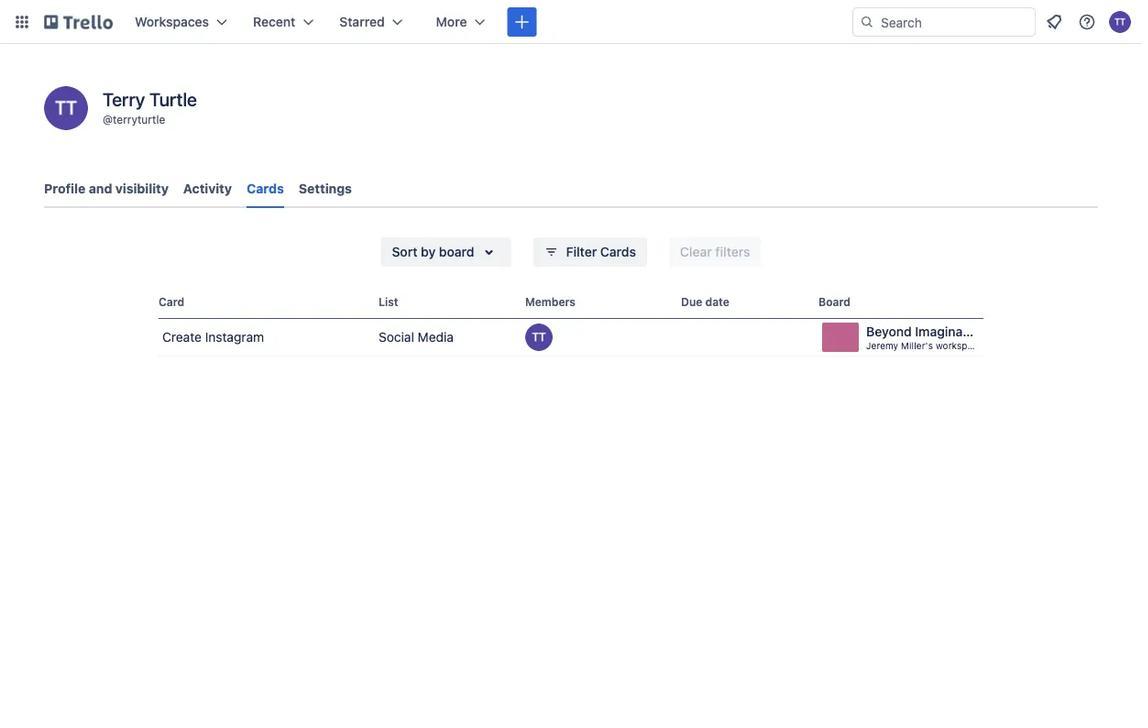 Task type: vqa. For each thing, say whether or not it's contained in the screenshot.
topmost Cards
yes



Task type: describe. For each thing, give the bounding box(es) containing it.
workspace
[[936, 340, 984, 351]]

terry turtle (terryturtle) image
[[44, 86, 88, 130]]

recent button
[[242, 7, 325, 37]]

activity link
[[183, 172, 232, 205]]

0 vertical spatial terry turtle (terryturtle) image
[[1110, 11, 1132, 33]]

create board or workspace image
[[513, 13, 531, 31]]

@
[[103, 113, 113, 126]]

workspaces button
[[124, 7, 238, 37]]

media
[[418, 330, 454, 345]]

profile and visibility link
[[44, 172, 169, 205]]

sort by board button
[[381, 238, 511, 267]]

create
[[162, 330, 202, 345]]

terry turtle @ terryturtle
[[103, 88, 197, 126]]

starred
[[340, 14, 385, 29]]

imagination
[[916, 324, 986, 339]]

create instagram link
[[159, 319, 371, 356]]

instagram
[[205, 330, 264, 345]]

workspaces
[[135, 14, 209, 29]]

filter cards
[[566, 244, 636, 260]]

card
[[159, 295, 184, 308]]

board
[[819, 295, 851, 308]]

filters
[[716, 244, 751, 260]]

and
[[89, 181, 112, 196]]

recent
[[253, 14, 296, 29]]

turtle
[[149, 88, 197, 110]]

sort by board
[[392, 244, 475, 260]]

more
[[436, 14, 467, 29]]



Task type: locate. For each thing, give the bounding box(es) containing it.
terry
[[103, 88, 145, 110]]

visibility
[[115, 181, 169, 196]]

terry turtle (terryturtle) image down members at top
[[525, 324, 553, 351]]

jeremy
[[867, 340, 899, 351]]

0 horizontal spatial terry turtle (terryturtle) image
[[525, 324, 553, 351]]

sort
[[392, 244, 418, 260]]

settings link
[[299, 172, 352, 205]]

settings
[[299, 181, 352, 196]]

0 horizontal spatial cards
[[247, 181, 284, 196]]

filter cards button
[[533, 238, 647, 267]]

clear
[[680, 244, 712, 260]]

cards
[[247, 181, 284, 196], [601, 244, 636, 260]]

search image
[[860, 15, 875, 29]]

due
[[681, 295, 703, 308]]

starred button
[[329, 7, 414, 37]]

members
[[525, 295, 576, 308]]

cards link
[[247, 172, 284, 208]]

due date
[[681, 295, 730, 308]]

beyond
[[867, 324, 912, 339]]

Search field
[[875, 8, 1035, 36]]

terry turtle (terryturtle) image right the "open information menu" icon
[[1110, 11, 1132, 33]]

clear filters
[[680, 244, 751, 260]]

list
[[379, 295, 399, 308]]

primary element
[[0, 0, 1143, 44]]

1 vertical spatial cards
[[601, 244, 636, 260]]

by
[[421, 244, 436, 260]]

1 horizontal spatial cards
[[601, 244, 636, 260]]

cards right filter
[[601, 244, 636, 260]]

0 vertical spatial cards
[[247, 181, 284, 196]]

terryturtle
[[113, 113, 165, 126]]

open information menu image
[[1078, 13, 1097, 31]]

cards right activity
[[247, 181, 284, 196]]

board
[[439, 244, 475, 260]]

profile and visibility
[[44, 181, 169, 196]]

terry turtle (terryturtle) image
[[1110, 11, 1132, 33], [525, 324, 553, 351]]

1 horizontal spatial terry turtle (terryturtle) image
[[1110, 11, 1132, 33]]

0 notifications image
[[1044, 11, 1066, 33]]

create instagram
[[162, 330, 264, 345]]

beyond imagination jeremy miller's workspace
[[867, 324, 986, 351]]

clear filters button
[[669, 238, 762, 267]]

miller's
[[901, 340, 934, 351]]

cards inside button
[[601, 244, 636, 260]]

filter
[[566, 244, 597, 260]]

activity
[[183, 181, 232, 196]]

social media
[[379, 330, 454, 345]]

date
[[706, 295, 730, 308]]

back to home image
[[44, 7, 113, 37]]

more button
[[425, 7, 497, 37]]

social
[[379, 330, 414, 345]]

profile
[[44, 181, 86, 196]]

1 vertical spatial terry turtle (terryturtle) image
[[525, 324, 553, 351]]



